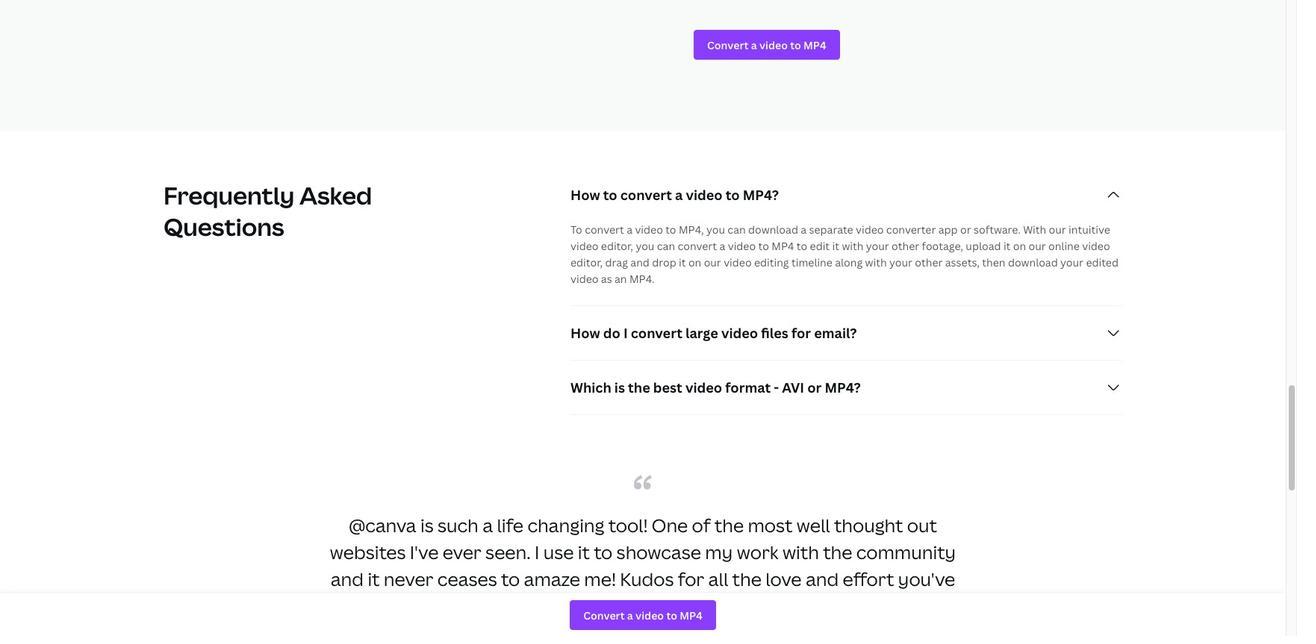 Task type: vqa. For each thing, say whether or not it's contained in the screenshot.
Personal
no



Task type: locate. For each thing, give the bounding box(es) containing it.
2 horizontal spatial our
[[1049, 223, 1067, 237]]

is up i've
[[421, 513, 434, 538]]

0 horizontal spatial is
[[421, 513, 434, 538]]

1 vertical spatial mp4?
[[825, 379, 861, 397]]

i inside dropdown button
[[624, 324, 628, 342]]

1 vertical spatial for
[[678, 567, 705, 592]]

convert
[[621, 186, 672, 204], [585, 223, 624, 237], [678, 239, 717, 253], [631, 324, 683, 342]]

edited
[[1087, 255, 1119, 270]]

do
[[603, 324, 621, 342]]

to
[[571, 223, 583, 237]]

out
[[908, 513, 937, 538]]

the right the of on the right of the page
[[715, 513, 744, 538]]

a left mp4
[[720, 239, 726, 253]]

our down with
[[1029, 239, 1046, 253]]

video up drop
[[635, 223, 663, 237]]

your
[[866, 239, 890, 253], [890, 255, 913, 270], [1061, 255, 1084, 270]]

which is the best video format - avi or mp4?
[[571, 379, 861, 397]]

video up editing
[[728, 239, 756, 253]]

0 vertical spatial is
[[615, 379, 625, 397]]

how do i convert large video files for email? button
[[571, 306, 1123, 360]]

2 horizontal spatial with
[[866, 255, 887, 270]]

the
[[628, 379, 650, 397], [715, 513, 744, 538], [823, 540, 853, 565], [733, 567, 762, 592]]

1 horizontal spatial or
[[961, 223, 972, 237]]

use
[[544, 540, 574, 565]]

video down to
[[571, 239, 599, 253]]

amaze
[[524, 567, 580, 592]]

then
[[983, 255, 1006, 270]]

@canva is such a life changing tool! one of the most well thought out websites i've ever seen. i use it to showcase my work with the community and it never ceases to amaze me! kudos for all the love and effort you've put into its development! #canvadesigns
[[330, 513, 956, 619]]

for inside @canva is such a life changing tool! one of the most well thought out websites i've ever seen. i use it to showcase my work with the community and it never ceases to amaze me! kudos for all the love and effort you've put into its development! #canvadesigns
[[678, 567, 705, 592]]

or right avi
[[808, 379, 822, 397]]

it down websites
[[368, 567, 380, 592]]

files
[[761, 324, 789, 342]]

can up drop
[[657, 239, 675, 253]]

a up drag
[[627, 223, 633, 237]]

how up to
[[571, 186, 600, 204]]

it right drop
[[679, 255, 686, 270]]

or right app
[[961, 223, 972, 237]]

on right drop
[[689, 255, 702, 270]]

well
[[797, 513, 830, 538]]

video
[[686, 186, 723, 204], [635, 223, 663, 237], [856, 223, 884, 237], [571, 239, 599, 253], [728, 239, 756, 253], [1083, 239, 1111, 253], [724, 255, 752, 270], [571, 272, 599, 286], [722, 324, 758, 342], [686, 379, 723, 397]]

for
[[792, 324, 811, 342], [678, 567, 705, 592]]

@canva
[[349, 513, 417, 538]]

with
[[842, 239, 864, 253], [866, 255, 887, 270], [783, 540, 819, 565]]

1 horizontal spatial and
[[631, 255, 650, 270]]

1 horizontal spatial for
[[792, 324, 811, 342]]

love
[[766, 567, 802, 592]]

a inside dropdown button
[[675, 186, 683, 204]]

2 vertical spatial with
[[783, 540, 819, 565]]

showcase
[[617, 540, 701, 565]]

download up mp4
[[749, 223, 799, 237]]

tool!
[[609, 513, 648, 538]]

the inside dropdown button
[[628, 379, 650, 397]]

on
[[1014, 239, 1027, 253], [689, 255, 702, 270]]

1 horizontal spatial is
[[615, 379, 625, 397]]

with up along
[[842, 239, 864, 253]]

1 vertical spatial is
[[421, 513, 434, 538]]

the up #canvadesigns
[[733, 567, 762, 592]]

download
[[749, 223, 799, 237], [1008, 255, 1058, 270]]

a
[[675, 186, 683, 204], [627, 223, 633, 237], [801, 223, 807, 237], [720, 239, 726, 253], [483, 513, 493, 538]]

editor, up drag
[[601, 239, 634, 253]]

i left use at the bottom of page
[[535, 540, 540, 565]]

most
[[748, 513, 793, 538]]

editing
[[755, 255, 789, 270]]

timeline
[[792, 255, 833, 270]]

1 vertical spatial with
[[866, 255, 887, 270]]

0 horizontal spatial download
[[749, 223, 799, 237]]

video left editing
[[724, 255, 752, 270]]

such
[[438, 513, 479, 538]]

an
[[615, 272, 627, 286]]

can
[[728, 223, 746, 237], [657, 239, 675, 253]]

0 vertical spatial i
[[624, 324, 628, 342]]

work
[[737, 540, 779, 565]]

1 how from the top
[[571, 186, 600, 204]]

1 horizontal spatial our
[[1029, 239, 1046, 253]]

you right mp4, in the right of the page
[[707, 223, 725, 237]]

1 vertical spatial or
[[808, 379, 822, 397]]

you've
[[898, 567, 956, 592]]

my
[[705, 540, 733, 565]]

seen.
[[486, 540, 531, 565]]

0 horizontal spatial i
[[535, 540, 540, 565]]

0 horizontal spatial you
[[636, 239, 655, 253]]

mp4? up mp4
[[743, 186, 779, 204]]

1 vertical spatial how
[[571, 324, 600, 342]]

and up mp4.
[[631, 255, 650, 270]]

convert down mp4, in the right of the page
[[678, 239, 717, 253]]

the left the best
[[628, 379, 650, 397]]

mp4.
[[630, 272, 655, 286]]

intuitive
[[1069, 223, 1111, 237]]

convert right "do"
[[631, 324, 683, 342]]

life
[[497, 513, 524, 538]]

1 vertical spatial on
[[689, 255, 702, 270]]

me!
[[584, 567, 616, 592]]

other down footage,
[[915, 255, 943, 270]]

convert right to
[[585, 223, 624, 237]]

mp4?
[[743, 186, 779, 204], [825, 379, 861, 397]]

1 horizontal spatial i
[[624, 324, 628, 342]]

how
[[571, 186, 600, 204], [571, 324, 600, 342]]

2 how from the top
[[571, 324, 600, 342]]

is inside dropdown button
[[615, 379, 625, 397]]

is inside @canva is such a life changing tool! one of the most well thought out websites i've ever seen. i use it to showcase my work with the community and it never ceases to amaze me! kudos for all the love and effort you've put into its development! #canvadesigns
[[421, 513, 434, 538]]

put
[[468, 594, 499, 619]]

0 vertical spatial with
[[842, 239, 864, 253]]

0 vertical spatial how
[[571, 186, 600, 204]]

with down the well
[[783, 540, 819, 565]]

mp4? right avi
[[825, 379, 861, 397]]

our up online
[[1049, 223, 1067, 237]]

0 horizontal spatial with
[[783, 540, 819, 565]]

1 horizontal spatial on
[[1014, 239, 1027, 253]]

a left life
[[483, 513, 493, 538]]

frequently
[[164, 179, 295, 211]]

0 horizontal spatial mp4?
[[743, 186, 779, 204]]

1 horizontal spatial can
[[728, 223, 746, 237]]

other
[[892, 239, 920, 253], [915, 255, 943, 270]]

video right separate
[[856, 223, 884, 237]]

editor,
[[601, 239, 634, 253], [571, 255, 603, 270]]

0 vertical spatial or
[[961, 223, 972, 237]]

i inside @canva is such a life changing tool! one of the most well thought out websites i've ever seen. i use it to showcase my work with the community and it never ceases to amaze me! kudos for all the love and effort you've put into its development! #canvadesigns
[[535, 540, 540, 565]]

other down converter
[[892, 239, 920, 253]]

drop
[[652, 255, 677, 270]]

for left all
[[678, 567, 705, 592]]

0 horizontal spatial on
[[689, 255, 702, 270]]

on down with
[[1014, 239, 1027, 253]]

can right mp4, in the right of the page
[[728, 223, 746, 237]]

community
[[857, 540, 956, 565]]

you
[[707, 223, 725, 237], [636, 239, 655, 253]]

our right drop
[[704, 255, 721, 270]]

our
[[1049, 223, 1067, 237], [1029, 239, 1046, 253], [704, 255, 721, 270]]

#canvadesigns
[[690, 594, 818, 619]]

1 horizontal spatial download
[[1008, 255, 1058, 270]]

is for the
[[615, 379, 625, 397]]

0 horizontal spatial or
[[808, 379, 822, 397]]

which is the best video format - avi or mp4? button
[[571, 361, 1123, 415]]

is right which
[[615, 379, 625, 397]]

with right along
[[866, 255, 887, 270]]

1 vertical spatial you
[[636, 239, 655, 253]]

0 horizontal spatial for
[[678, 567, 705, 592]]

2 vertical spatial our
[[704, 255, 721, 270]]

one
[[652, 513, 688, 538]]

0 vertical spatial mp4?
[[743, 186, 779, 204]]

how left "do"
[[571, 324, 600, 342]]

and down websites
[[331, 567, 364, 592]]

download down with
[[1008, 255, 1058, 270]]

the down the well
[[823, 540, 853, 565]]

or
[[961, 223, 972, 237], [808, 379, 822, 397]]

edit
[[810, 239, 830, 253]]

it
[[833, 239, 840, 253], [1004, 239, 1011, 253], [679, 255, 686, 270], [578, 540, 590, 565], [368, 567, 380, 592]]

you up drop
[[636, 239, 655, 253]]

quotation mark image
[[634, 475, 652, 490]]

1 vertical spatial download
[[1008, 255, 1058, 270]]

is
[[615, 379, 625, 397], [421, 513, 434, 538]]

editor, up as
[[571, 255, 603, 270]]

0 vertical spatial can
[[728, 223, 746, 237]]

effort
[[843, 567, 894, 592]]

i
[[624, 324, 628, 342], [535, 540, 540, 565]]

and right love
[[806, 567, 839, 592]]

it right edit
[[833, 239, 840, 253]]

and
[[631, 255, 650, 270], [331, 567, 364, 592], [806, 567, 839, 592]]

into
[[503, 594, 536, 619]]

how to convert a video to mp4? button
[[571, 168, 1123, 222]]

1 vertical spatial can
[[657, 239, 675, 253]]

to
[[603, 186, 618, 204], [726, 186, 740, 204], [666, 223, 677, 237], [759, 239, 769, 253], [797, 239, 808, 253], [594, 540, 613, 565], [501, 567, 520, 592]]

i right "do"
[[624, 324, 628, 342]]

as
[[601, 272, 612, 286]]

along
[[835, 255, 863, 270]]

for right files
[[792, 324, 811, 342]]

1 horizontal spatial you
[[707, 223, 725, 237]]

a up mp4, in the right of the page
[[675, 186, 683, 204]]

1 vertical spatial i
[[535, 540, 540, 565]]

0 vertical spatial for
[[792, 324, 811, 342]]



Task type: describe. For each thing, give the bounding box(es) containing it.
frequently asked questions
[[164, 179, 372, 243]]

upload
[[966, 239, 1001, 253]]

thought
[[834, 513, 903, 538]]

questions
[[164, 211, 284, 243]]

with
[[1024, 223, 1047, 237]]

changing
[[528, 513, 605, 538]]

email?
[[814, 324, 857, 342]]

online
[[1049, 239, 1080, 253]]

never
[[384, 567, 434, 592]]

1 horizontal spatial mp4?
[[825, 379, 861, 397]]

i've
[[410, 540, 439, 565]]

all
[[709, 567, 729, 592]]

1 horizontal spatial with
[[842, 239, 864, 253]]

software.
[[974, 223, 1021, 237]]

0 vertical spatial on
[[1014, 239, 1027, 253]]

1 vertical spatial other
[[915, 255, 943, 270]]

of
[[692, 513, 711, 538]]

footage,
[[922, 239, 964, 253]]

development!
[[565, 594, 686, 619]]

how to convert a video to mp4?
[[571, 186, 779, 204]]

separate
[[809, 223, 854, 237]]

it right use at the bottom of page
[[578, 540, 590, 565]]

converter
[[887, 223, 936, 237]]

which
[[571, 379, 612, 397]]

websites
[[330, 540, 406, 565]]

its
[[540, 594, 561, 619]]

best
[[654, 379, 683, 397]]

video up mp4, in the right of the page
[[686, 186, 723, 204]]

or inside to convert a video to mp4, you can download a separate video converter app or software. with our intuitive video editor, you can convert a video to mp4 to edit it with your other footage, upload it on our online video editor, drag and drop it on our video editing timeline along with your other assets, then download your edited video as an mp4.
[[961, 223, 972, 237]]

how do i convert large video files for email?
[[571, 324, 857, 342]]

video left as
[[571, 272, 599, 286]]

0 vertical spatial our
[[1049, 223, 1067, 237]]

1 horizontal spatial your
[[890, 255, 913, 270]]

ceases
[[438, 567, 497, 592]]

assets,
[[946, 255, 980, 270]]

a inside @canva is such a life changing tool! one of the most well thought out websites i've ever seen. i use it to showcase my work with the community and it never ceases to amaze me! kudos for all the love and effort you've put into its development! #canvadesigns
[[483, 513, 493, 538]]

with inside @canva is such a life changing tool! one of the most well thought out websites i've ever seen. i use it to showcase my work with the community and it never ceases to amaze me! kudos for all the love and effort you've put into its development! #canvadesigns
[[783, 540, 819, 565]]

drag
[[606, 255, 628, 270]]

video left files
[[722, 324, 758, 342]]

video up 'edited' at right top
[[1083, 239, 1111, 253]]

is for such
[[421, 513, 434, 538]]

how for how do i convert large video files for email?
[[571, 324, 600, 342]]

to convert a video to mp4, you can download a separate video converter app or software. with our intuitive video editor, you can convert a video to mp4 to edit it with your other footage, upload it on our online video editor, drag and drop it on our video editing timeline along with your other assets, then download your edited video as an mp4.
[[571, 223, 1119, 286]]

kudos
[[620, 567, 674, 592]]

video right the best
[[686, 379, 723, 397]]

2 horizontal spatial your
[[1061, 255, 1084, 270]]

0 vertical spatial download
[[749, 223, 799, 237]]

2 horizontal spatial and
[[806, 567, 839, 592]]

0 horizontal spatial your
[[866, 239, 890, 253]]

or inside dropdown button
[[808, 379, 822, 397]]

1 vertical spatial our
[[1029, 239, 1046, 253]]

0 vertical spatial other
[[892, 239, 920, 253]]

0 vertical spatial you
[[707, 223, 725, 237]]

large
[[686, 324, 719, 342]]

0 horizontal spatial our
[[704, 255, 721, 270]]

-
[[774, 379, 779, 397]]

app
[[939, 223, 958, 237]]

mp4
[[772, 239, 794, 253]]

a left separate
[[801, 223, 807, 237]]

and inside to convert a video to mp4, you can download a separate video converter app or software. with our intuitive video editor, you can convert a video to mp4 to edit it with your other footage, upload it on our online video editor, drag and drop it on our video editing timeline along with your other assets, then download your edited video as an mp4.
[[631, 255, 650, 270]]

it down software.
[[1004, 239, 1011, 253]]

0 horizontal spatial and
[[331, 567, 364, 592]]

0 vertical spatial editor,
[[601, 239, 634, 253]]

how for how to convert a video to mp4?
[[571, 186, 600, 204]]

convert up drop
[[621, 186, 672, 204]]

format
[[726, 379, 771, 397]]

avi
[[782, 379, 805, 397]]

1 vertical spatial editor,
[[571, 255, 603, 270]]

ever
[[443, 540, 482, 565]]

0 horizontal spatial can
[[657, 239, 675, 253]]

mp4,
[[679, 223, 704, 237]]

asked
[[300, 179, 372, 211]]

for inside dropdown button
[[792, 324, 811, 342]]



